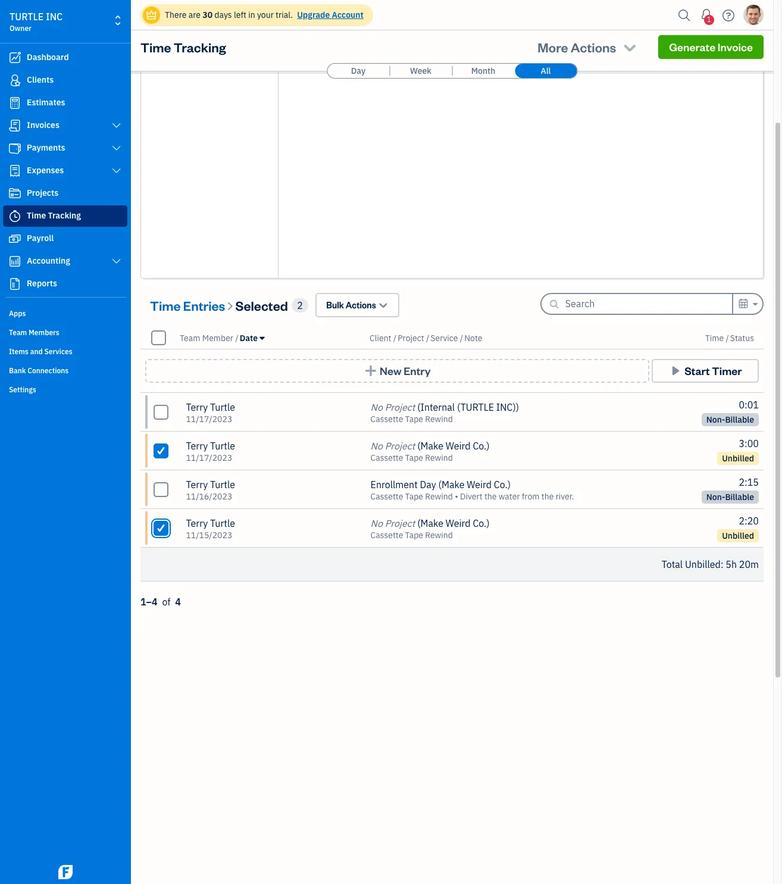 Task type: describe. For each thing, give the bounding box(es) containing it.
chevrondown image
[[378, 299, 389, 311]]

plus image
[[364, 365, 378, 377]]

week link
[[390, 64, 452, 78]]

chevrondown image
[[622, 39, 638, 55]]

river.
[[556, 491, 574, 502]]

5h
[[726, 559, 737, 570]]

4 / from the left
[[460, 333, 463, 343]]

invoices link
[[3, 115, 127, 136]]

go to help image
[[719, 6, 738, 24]]

time tracking inside time tracking link
[[27, 210, 81, 221]]

items and services link
[[3, 342, 127, 360]]

1–4 of 4
[[141, 596, 181, 608]]

team for team member /
[[180, 333, 200, 343]]

more actions
[[538, 39, 616, 55]]

bulk
[[326, 300, 344, 311]]

note
[[465, 333, 483, 343]]

service link
[[431, 333, 460, 343]]

co. for 2:20
[[473, 517, 487, 529]]

terry for 0:01
[[186, 401, 208, 413]]

team members
[[9, 328, 59, 337]]

rewind for 3:00
[[425, 453, 453, 463]]

3:00 unbilled
[[722, 438, 759, 464]]

7h 36m button
[[141, 0, 279, 20]]

weird for 3:00
[[446, 440, 471, 452]]

make for 3:00
[[421, 440, 444, 452]]

) for 2:15
[[508, 479, 511, 491]]

check image
[[156, 445, 167, 456]]

( for 0:01
[[418, 401, 421, 413]]

week
[[410, 66, 432, 76]]

client
[[370, 333, 392, 343]]

reports
[[27, 278, 57, 289]]

01m
[[390, 35, 410, 47]]

enrollment
[[371, 479, 418, 491]]

team member /
[[180, 333, 239, 343]]

day inside enrollment day ( make weird co. ) cassette tape rewind • divert the water from the river.
[[420, 479, 436, 491]]

chevron large down image for accounting
[[111, 257, 122, 266]]

) for 2:20
[[487, 517, 490, 529]]

no project ( internal (turtle inc) ) cassette tape rewind
[[371, 401, 519, 425]]

time link
[[705, 333, 726, 343]]

terry for 3:00
[[186, 440, 208, 452]]

left
[[234, 10, 246, 20]]

estimates
[[27, 97, 65, 108]]

time entries
[[150, 297, 225, 314]]

unbilled for 3:00
[[722, 453, 754, 464]]

—
[[367, 35, 375, 47]]

•
[[455, 491, 458, 502]]

dashboard
[[27, 52, 69, 63]]

payments link
[[3, 138, 127, 159]]

items
[[9, 347, 28, 356]]

terry turtle 11/17/2023 for internal (turtle inc)
[[186, 401, 235, 425]]

more
[[538, 39, 568, 55]]

water
[[499, 491, 520, 502]]

your
[[201, 29, 221, 41]]

inc
[[46, 11, 63, 23]]

timer image
[[8, 210, 22, 222]]

date link
[[240, 333, 265, 343]]

terry for 2:15
[[186, 479, 208, 491]]

services
[[44, 347, 72, 356]]

turtle
[[10, 11, 44, 23]]

internal inside the no project ( internal (turtle inc) ) cassette tape rewind
[[421, 401, 455, 413]]

member
[[202, 333, 233, 343]]

apps link
[[3, 304, 127, 322]]

are
[[189, 10, 201, 20]]

11/17/2023 for make
[[186, 453, 232, 463]]

terry turtle 11/16/2023
[[186, 479, 235, 502]]

apps
[[9, 309, 26, 318]]

invoices
[[27, 120, 60, 130]]

0 vertical spatial time tracking
[[141, 39, 226, 55]]

actions for more actions
[[571, 39, 616, 55]]

connections
[[28, 366, 69, 375]]

dashboard image
[[8, 52, 22, 64]]

expense image
[[8, 165, 22, 177]]

team inside button
[[223, 29, 247, 41]]

turtle for 2:15
[[210, 479, 235, 491]]

time down crown icon
[[141, 39, 171, 55]]

payments
[[27, 142, 65, 153]]

invoice
[[718, 40, 753, 54]]

payroll link
[[3, 228, 127, 250]]

team for team members
[[9, 328, 27, 337]]

1 the from the left
[[485, 491, 497, 502]]

more actions button
[[527, 33, 649, 61]]

and
[[30, 347, 43, 356]]

tape for 0:01
[[405, 414, 423, 425]]

terry for 2:20
[[186, 517, 208, 529]]

project right 'client'
[[398, 333, 424, 343]]

chevron large down image for payments
[[111, 144, 122, 153]]

invite your team button
[[141, 20, 279, 53]]

day link
[[328, 64, 389, 78]]

play image
[[669, 365, 683, 377]]

generate
[[669, 40, 716, 54]]

:
[[721, 559, 724, 570]]

bulk actions
[[326, 300, 376, 311]]

11/17/2023 for internal
[[186, 414, 232, 425]]

time entries button
[[150, 296, 225, 315]]

members
[[29, 328, 59, 337]]

no project ( make weird co. ) cassette tape rewind for 3:00
[[371, 440, 490, 463]]

cassette for 0:01
[[371, 414, 403, 425]]

1
[[707, 15, 712, 24]]

payroll
[[27, 233, 54, 244]]

invoice image
[[8, 120, 22, 132]]

3:00
[[739, 438, 759, 450]]

2:20
[[739, 515, 759, 527]]

crown image
[[145, 9, 158, 21]]

2
[[297, 299, 303, 311]]

time inside main element
[[27, 210, 46, 221]]

upgrade
[[297, 10, 330, 20]]

(turtle
[[457, 401, 494, 413]]

0 vertical spatial day
[[351, 66, 366, 76]]

project for 2:20
[[385, 517, 415, 529]]

month link
[[453, 64, 514, 78]]

timer
[[712, 364, 742, 378]]

invite
[[174, 29, 199, 41]]

actions for bulk actions
[[346, 300, 376, 311]]

money image
[[8, 233, 22, 245]]

turtle for 3:00
[[210, 440, 235, 452]]

time tracking link
[[3, 205, 127, 227]]

report image
[[8, 278, 22, 290]]

upgrade account link
[[295, 10, 364, 20]]

reports link
[[3, 273, 127, 295]]

project link
[[398, 333, 426, 343]]

chevron large down image for invoices
[[111, 121, 122, 130]]

all
[[541, 66, 551, 76]]

rewind for 2:20
[[425, 530, 453, 541]]

clients link
[[3, 70, 127, 91]]

2 the from the left
[[542, 491, 554, 502]]

1 button
[[697, 3, 716, 27]]



Task type: vqa. For each thing, say whether or not it's contained in the screenshot.
Picture
no



Task type: locate. For each thing, give the bounding box(es) containing it.
tape for 2:20
[[405, 530, 423, 541]]

new entry button
[[145, 359, 650, 383]]

project
[[398, 333, 424, 343], [385, 401, 415, 413], [385, 440, 415, 452], [385, 517, 415, 529]]

projects link
[[3, 183, 127, 204]]

total unbilled : 5h 20m
[[662, 559, 759, 570]]

1 non- from the top
[[707, 414, 726, 425]]

time tracking down there
[[141, 39, 226, 55]]

) for 3:00
[[487, 440, 490, 452]]

0 vertical spatial terry turtle 11/17/2023
[[186, 401, 235, 425]]

co. for 3:00
[[473, 440, 487, 452]]

no down enrollment
[[371, 517, 383, 529]]

1 vertical spatial no
[[371, 440, 383, 452]]

( inside the no project ( internal (turtle inc) ) cassette tape rewind
[[418, 401, 421, 413]]

rewind for 2:15
[[425, 491, 453, 502]]

11/15/2023
[[186, 530, 232, 541]]

) right (turtle
[[516, 401, 519, 413]]

caretdown image right date
[[260, 333, 265, 343]]

0 horizontal spatial team
[[9, 328, 27, 337]]

client / project / service / note
[[370, 333, 483, 343]]

1 horizontal spatial tracking
[[174, 39, 226, 55]]

billable for 2:15
[[726, 492, 754, 503]]

2 chevron large down image from the top
[[111, 166, 122, 176]]

0 vertical spatial unbilled
[[722, 453, 754, 464]]

4 rewind from the top
[[425, 530, 453, 541]]

/ left status link
[[726, 333, 729, 343]]

start
[[685, 364, 710, 378]]

non- inside '0:01 non-billable'
[[707, 414, 726, 425]]

weird
[[446, 440, 471, 452], [467, 479, 492, 491], [446, 517, 471, 529]]

cassette inside the no project ( internal (turtle inc) ) cassette tape rewind
[[371, 414, 403, 425]]

( down enrollment
[[418, 517, 421, 529]]

) down enrollment day ( make weird co. ) cassette tape rewind • divert the water from the river.
[[487, 517, 490, 529]]

trial.
[[276, 10, 293, 20]]

1 vertical spatial caretdown image
[[260, 333, 265, 343]]

weird up the divert
[[467, 479, 492, 491]]

no for 2:20
[[371, 517, 383, 529]]

2:15
[[739, 476, 759, 488]]

0 vertical spatial caretdown image
[[751, 297, 758, 311]]

4 turtle from the top
[[210, 517, 235, 529]]

1 vertical spatial make
[[442, 479, 465, 491]]

rewind
[[425, 414, 453, 425], [425, 453, 453, 463], [425, 491, 453, 502], [425, 530, 453, 541]]

project inside the no project ( internal (turtle inc) ) cassette tape rewind
[[385, 401, 415, 413]]

day right enrollment
[[420, 479, 436, 491]]

weird for 2:15
[[467, 479, 492, 491]]

day
[[351, 66, 366, 76], [420, 479, 436, 491]]

2 vertical spatial co.
[[473, 517, 487, 529]]

co. down (turtle
[[473, 440, 487, 452]]

0 vertical spatial actions
[[571, 39, 616, 55]]

time / status
[[705, 333, 754, 343]]

start timer button
[[652, 359, 759, 383]]

time right timer image
[[27, 210, 46, 221]]

2 cassette from the top
[[371, 453, 403, 463]]

expenses link
[[3, 160, 127, 182]]

1 no from the top
[[371, 401, 383, 413]]

internal left (turtle
[[421, 401, 455, 413]]

there are 30 days left in your trial. upgrade account
[[165, 10, 364, 20]]

7h 36m
[[174, 4, 203, 14]]

7h
[[174, 4, 184, 14]]

/
[[235, 333, 239, 343], [394, 333, 397, 343], [426, 333, 430, 343], [460, 333, 463, 343], [726, 333, 729, 343]]

1 chevron large down image from the top
[[111, 144, 122, 153]]

bank connections link
[[3, 361, 127, 379]]

1 vertical spatial co.
[[494, 479, 508, 491]]

turtle inside "terry turtle 11/16/2023"
[[210, 479, 235, 491]]

non- up the 2:20 unbilled
[[707, 492, 726, 503]]

non- for 2:15
[[707, 492, 726, 503]]

project up enrollment
[[385, 440, 415, 452]]

no for 3:00
[[371, 440, 383, 452]]

) inside the no project ( internal (turtle inc) ) cassette tape rewind
[[516, 401, 519, 413]]

entry
[[404, 364, 431, 378]]

make inside enrollment day ( make weird co. ) cassette tape rewind • divert the water from the river.
[[442, 479, 465, 491]]

check image
[[156, 522, 167, 534]]

cassette for 2:15
[[371, 491, 403, 502]]

1 11/17/2023 from the top
[[186, 414, 232, 425]]

1 cassette from the top
[[371, 414, 403, 425]]

chevron large down image for expenses
[[111, 166, 122, 176]]

( right enrollment
[[439, 479, 442, 491]]

4 tape from the top
[[405, 530, 423, 541]]

terry inside "terry turtle 11/16/2023"
[[186, 479, 208, 491]]

36m
[[186, 4, 203, 14]]

service
[[431, 333, 458, 343]]

terry turtle 11/17/2023
[[186, 401, 235, 425], [186, 440, 235, 463]]

1 rewind from the top
[[425, 414, 453, 425]]

no up enrollment
[[371, 440, 383, 452]]

0 horizontal spatial day
[[351, 66, 366, 76]]

0 vertical spatial tracking
[[174, 39, 226, 55]]

no project ( make weird co. ) cassette tape rewind down the no project ( internal (turtle inc) ) cassette tape rewind
[[371, 440, 490, 463]]

1 terry from the top
[[186, 401, 208, 413]]

terry inside the terry turtle 11/15/2023
[[186, 517, 208, 529]]

3 / from the left
[[426, 333, 430, 343]]

time left entries at the left of the page
[[150, 297, 181, 314]]

4 cassette from the top
[[371, 530, 403, 541]]

1 horizontal spatial the
[[542, 491, 554, 502]]

1 horizontal spatial caretdown image
[[751, 297, 758, 311]]

2 rewind from the top
[[425, 453, 453, 463]]

1 horizontal spatial internal
[[421, 401, 455, 413]]

) up water
[[508, 479, 511, 491]]

dashboard link
[[3, 47, 127, 68]]

11/17/2023
[[186, 414, 232, 425], [186, 453, 232, 463]]

no
[[371, 401, 383, 413], [371, 440, 383, 452], [371, 517, 383, 529]]

tape for 2:15
[[405, 491, 423, 502]]

0 vertical spatial weird
[[446, 440, 471, 452]]

rewind down entry
[[425, 414, 453, 425]]

1 vertical spatial billable
[[726, 492, 754, 503]]

actions left chevrondown icon
[[346, 300, 376, 311]]

make for 2:20
[[421, 517, 444, 529]]

30
[[203, 10, 213, 20]]

client image
[[8, 74, 22, 86]]

2 vertical spatial no
[[371, 517, 383, 529]]

1 vertical spatial day
[[420, 479, 436, 491]]

tracking down projects link
[[48, 210, 81, 221]]

2 unbilled from the top
[[722, 531, 754, 541]]

project down new entry button
[[385, 401, 415, 413]]

non-
[[707, 414, 726, 425], [707, 492, 726, 503]]

make down the no project ( internal (turtle inc) ) cassette tape rewind
[[421, 440, 444, 452]]

bulk actions button
[[316, 293, 400, 317]]

freshbooks image
[[56, 865, 75, 880]]

unbilled for 2:20
[[722, 531, 754, 541]]

time inside button
[[150, 297, 181, 314]]

date
[[240, 333, 258, 343]]

0h
[[377, 35, 388, 47]]

co. up water
[[494, 479, 508, 491]]

make up "•"
[[442, 479, 465, 491]]

search image
[[675, 6, 694, 24]]

cassette for 2:20
[[371, 530, 403, 541]]

project for 0:01
[[385, 401, 415, 413]]

1 vertical spatial weird
[[467, 479, 492, 491]]

2 / from the left
[[394, 333, 397, 343]]

rewind left "•"
[[425, 491, 453, 502]]

2 tape from the top
[[405, 453, 423, 463]]

3 cassette from the top
[[371, 491, 403, 502]]

generate invoice button
[[659, 35, 764, 59]]

unbilled down 3:00
[[722, 453, 754, 464]]

co. for 2:15
[[494, 479, 508, 491]]

rewind down the no project ( internal (turtle inc) ) cassette tape rewind
[[425, 453, 453, 463]]

weird inside enrollment day ( make weird co. ) cassette tape rewind • divert the water from the river.
[[467, 479, 492, 491]]

co. down the divert
[[473, 517, 487, 529]]

note link
[[465, 333, 483, 343]]

1 vertical spatial non-
[[707, 492, 726, 503]]

rewind inside the no project ( internal (turtle inc) ) cassette tape rewind
[[425, 414, 453, 425]]

3 no from the top
[[371, 517, 383, 529]]

non- for 0:01
[[707, 414, 726, 425]]

0 horizontal spatial tracking
[[48, 210, 81, 221]]

0 vertical spatial make
[[421, 440, 444, 452]]

1 unbilled from the top
[[722, 453, 754, 464]]

( down entry
[[418, 401, 421, 413]]

0 horizontal spatial time tracking
[[27, 210, 81, 221]]

1 vertical spatial chevron large down image
[[111, 257, 122, 266]]

0:01 non-billable
[[707, 399, 759, 425]]

rewind down enrollment day ( make weird co. ) cassette tape rewind • divert the water from the river.
[[425, 530, 453, 541]]

0 vertical spatial no project ( make weird co. ) cassette tape rewind
[[371, 440, 490, 463]]

internal — 0h 01m
[[330, 35, 410, 47]]

4 terry from the top
[[186, 517, 208, 529]]

team left member
[[180, 333, 200, 343]]

chevron large down image up expenses link
[[111, 144, 122, 153]]

Search text field
[[566, 294, 732, 313]]

payment image
[[8, 142, 22, 154]]

rewind inside enrollment day ( make weird co. ) cassette tape rewind • divert the water from the river.
[[425, 491, 453, 502]]

2 billable from the top
[[726, 492, 754, 503]]

11/16/2023
[[186, 491, 232, 502]]

0 horizontal spatial caretdown image
[[260, 333, 265, 343]]

1 vertical spatial chevron large down image
[[111, 166, 122, 176]]

weird down the no project ( internal (turtle inc) ) cassette tape rewind
[[446, 440, 471, 452]]

internal left —
[[330, 35, 365, 47]]

turtle inc owner
[[10, 11, 63, 33]]

1 / from the left
[[235, 333, 239, 343]]

1 billable from the top
[[726, 414, 754, 425]]

total
[[662, 559, 683, 570]]

cassette inside enrollment day ( make weird co. ) cassette tape rewind • divert the water from the river.
[[371, 491, 403, 502]]

caretdown image
[[751, 297, 758, 311], [260, 333, 265, 343]]

team
[[223, 29, 247, 41], [9, 328, 27, 337], [180, 333, 200, 343]]

inc)
[[497, 401, 516, 413]]

the right from
[[542, 491, 554, 502]]

0 horizontal spatial internal
[[330, 35, 365, 47]]

2 non- from the top
[[707, 492, 726, 503]]

terry turtle 11/15/2023
[[186, 517, 235, 541]]

tape inside enrollment day ( make weird co. ) cassette tape rewind • divert the water from the river.
[[405, 491, 423, 502]]

1 horizontal spatial day
[[420, 479, 436, 491]]

estimate image
[[8, 97, 22, 109]]

time left status link
[[705, 333, 724, 343]]

0 vertical spatial billable
[[726, 414, 754, 425]]

1 vertical spatial unbilled
[[722, 531, 754, 541]]

project for 3:00
[[385, 440, 415, 452]]

the left water
[[485, 491, 497, 502]]

1 horizontal spatial actions
[[571, 39, 616, 55]]

0 vertical spatial chevron large down image
[[111, 144, 122, 153]]

) down (turtle
[[487, 440, 490, 452]]

) inside enrollment day ( make weird co. ) cassette tape rewind • divert the water from the river.
[[508, 479, 511, 491]]

unbilled inside 3:00 unbilled
[[722, 453, 754, 464]]

chevron large down image
[[111, 144, 122, 153], [111, 166, 122, 176]]

2 horizontal spatial team
[[223, 29, 247, 41]]

accounting
[[27, 255, 70, 266]]

/ left date
[[235, 333, 239, 343]]

owner
[[10, 24, 31, 33]]

( for 3:00
[[418, 440, 421, 452]]

no project ( make weird co. ) cassette tape rewind for 2:20
[[371, 517, 490, 541]]

0:01
[[739, 399, 759, 411]]

billable inside '0:01 non-billable'
[[726, 414, 754, 425]]

/ left the service
[[426, 333, 430, 343]]

clients
[[27, 74, 54, 85]]

caretdown image right calendar icon
[[751, 297, 758, 311]]

2 11/17/2023 from the top
[[186, 453, 232, 463]]

invite your team
[[174, 29, 247, 41]]

expenses
[[27, 165, 64, 176]]

chevron large down image inside the payments link
[[111, 144, 122, 153]]

0 vertical spatial no
[[371, 401, 383, 413]]

) for 0:01
[[516, 401, 519, 413]]

co. inside enrollment day ( make weird co. ) cassette tape rewind • divert the water from the river.
[[494, 479, 508, 491]]

no project ( make weird co. ) cassette tape rewind down "•"
[[371, 517, 490, 541]]

make down enrollment day ( make weird co. ) cassette tape rewind • divert the water from the river.
[[421, 517, 444, 529]]

( for 2:15
[[439, 479, 442, 491]]

actions left chevrondown image
[[571, 39, 616, 55]]

bank
[[9, 366, 26, 375]]

in
[[248, 10, 255, 20]]

non- inside 2:15 non-billable
[[707, 492, 726, 503]]

tracking down the are
[[174, 39, 226, 55]]

enrollment day ( make weird co. ) cassette tape rewind • divert the water from the river.
[[371, 479, 574, 502]]

2 no from the top
[[371, 440, 383, 452]]

billable for 0:01
[[726, 414, 754, 425]]

unbilled down the "2:20"
[[722, 531, 754, 541]]

2 turtle from the top
[[210, 440, 235, 452]]

entries
[[183, 297, 225, 314]]

main element
[[0, 0, 161, 884]]

turtle for 2:20
[[210, 517, 235, 529]]

no for 0:01
[[371, 401, 383, 413]]

( down the no project ( internal (turtle inc) ) cassette tape rewind
[[418, 440, 421, 452]]

make for 2:15
[[442, 479, 465, 491]]

2 vertical spatial make
[[421, 517, 444, 529]]

terry turtle 11/17/2023 for make weird co.
[[186, 440, 235, 463]]

billable down 0:01 at the right of the page
[[726, 414, 754, 425]]

your
[[257, 10, 274, 20]]

0 vertical spatial 11/17/2023
[[186, 414, 232, 425]]

1 horizontal spatial time tracking
[[141, 39, 226, 55]]

the
[[485, 491, 497, 502], [542, 491, 554, 502]]

no down plus image
[[371, 401, 383, 413]]

1 vertical spatial tracking
[[48, 210, 81, 221]]

2 no project ( make weird co. ) cassette tape rewind from the top
[[371, 517, 490, 541]]

(
[[418, 401, 421, 413], [418, 440, 421, 452], [439, 479, 442, 491], [418, 517, 421, 529]]

1 vertical spatial terry turtle 11/17/2023
[[186, 440, 235, 463]]

cassette for 3:00
[[371, 453, 403, 463]]

1 tape from the top
[[405, 414, 423, 425]]

project image
[[8, 188, 22, 199]]

internal
[[330, 35, 365, 47], [421, 401, 455, 413]]

3 terry from the top
[[186, 479, 208, 491]]

1 vertical spatial no project ( make weird co. ) cassette tape rewind
[[371, 517, 490, 541]]

chevron large down image down the payments link
[[111, 166, 122, 176]]

no project ( make weird co. ) cassette tape rewind
[[371, 440, 490, 463], [371, 517, 490, 541]]

0 vertical spatial chevron large down image
[[111, 121, 122, 130]]

chevron large down image
[[111, 121, 122, 130], [111, 257, 122, 266]]

( inside enrollment day ( make weird co. ) cassette tape rewind • divert the water from the river.
[[439, 479, 442, 491]]

2:15 non-billable
[[707, 476, 759, 503]]

1 terry turtle 11/17/2023 from the top
[[186, 401, 235, 425]]

1 vertical spatial internal
[[421, 401, 455, 413]]

chevron large down image down estimates link
[[111, 121, 122, 130]]

projects
[[27, 188, 58, 198]]

2 chevron large down image from the top
[[111, 257, 122, 266]]

tape for 3:00
[[405, 453, 423, 463]]

2 vertical spatial weird
[[446, 517, 471, 529]]

generate invoice
[[669, 40, 753, 54]]

0 vertical spatial internal
[[330, 35, 365, 47]]

turtle inside the terry turtle 11/15/2023
[[210, 517, 235, 529]]

turtle for 0:01
[[210, 401, 235, 413]]

0 vertical spatial non-
[[707, 414, 726, 425]]

3 tape from the top
[[405, 491, 423, 502]]

1 no project ( make weird co. ) cassette tape rewind from the top
[[371, 440, 490, 463]]

month
[[471, 66, 496, 76]]

1 vertical spatial actions
[[346, 300, 376, 311]]

team members link
[[3, 323, 127, 341]]

chart image
[[8, 255, 22, 267]]

day down internal — 0h 01m
[[351, 66, 366, 76]]

20m
[[739, 559, 759, 570]]

tracking inside main element
[[48, 210, 81, 221]]

1 chevron large down image from the top
[[111, 121, 122, 130]]

2 terry turtle 11/17/2023 from the top
[[186, 440, 235, 463]]

billable inside 2:15 non-billable
[[726, 492, 754, 503]]

( for 2:20
[[418, 517, 421, 529]]

unbilled inside the 2:20 unbilled
[[722, 531, 754, 541]]

billable down 2:15 on the bottom right of the page
[[726, 492, 754, 503]]

team down apps
[[9, 328, 27, 337]]

calendar image
[[738, 297, 749, 311]]

all link
[[515, 64, 577, 78]]

3 turtle from the top
[[210, 479, 235, 491]]

team down left
[[223, 29, 247, 41]]

days
[[215, 10, 232, 20]]

project down enrollment
[[385, 517, 415, 529]]

new entry
[[380, 364, 431, 378]]

rewind for 0:01
[[425, 414, 453, 425]]

there
[[165, 10, 187, 20]]

3 rewind from the top
[[425, 491, 453, 502]]

from
[[522, 491, 540, 502]]

settings
[[9, 385, 36, 394]]

/ right 'client'
[[394, 333, 397, 343]]

0 horizontal spatial the
[[485, 491, 497, 502]]

1 turtle from the top
[[210, 401, 235, 413]]

0 horizontal spatial actions
[[346, 300, 376, 311]]

tracking
[[174, 39, 226, 55], [48, 210, 81, 221]]

no inside the no project ( internal (turtle inc) ) cassette tape rewind
[[371, 401, 383, 413]]

time tracking down projects link
[[27, 210, 81, 221]]

1 vertical spatial 11/17/2023
[[186, 453, 232, 463]]

non- up 3:00 unbilled
[[707, 414, 726, 425]]

tape inside the no project ( internal (turtle inc) ) cassette tape rewind
[[405, 414, 423, 425]]

chevron large down image up reports link
[[111, 257, 122, 266]]

weird down "•"
[[446, 517, 471, 529]]

0 vertical spatial co.
[[473, 440, 487, 452]]

chevron large down image inside expenses link
[[111, 166, 122, 176]]

1 vertical spatial time tracking
[[27, 210, 81, 221]]

caretdown image inside date link
[[260, 333, 265, 343]]

/ left note link
[[460, 333, 463, 343]]

weird for 2:20
[[446, 517, 471, 529]]

1–4
[[141, 596, 158, 608]]

2 terry from the top
[[186, 440, 208, 452]]

1 horizontal spatial team
[[180, 333, 200, 343]]

5 / from the left
[[726, 333, 729, 343]]

team inside main element
[[9, 328, 27, 337]]



